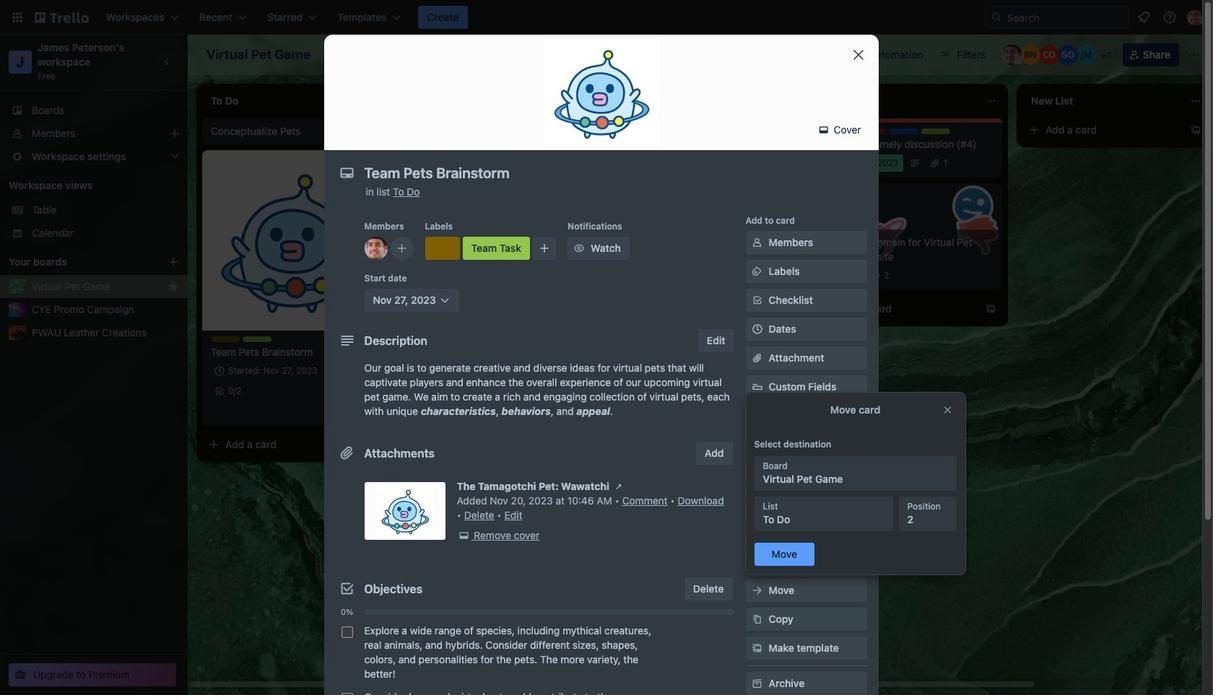Task type: describe. For each thing, give the bounding box(es) containing it.
search image
[[991, 12, 1003, 23]]

0 vertical spatial james peterson (jamespeterson93) image
[[1187, 9, 1205, 26]]

star or unstar board image
[[327, 49, 338, 61]]

0 horizontal spatial create from template… image
[[370, 439, 381, 451]]

jeremy miller (jeremymiller198) image
[[1077, 45, 1097, 65]]

1 vertical spatial james peterson (jamespeterson93) image
[[364, 237, 388, 260]]

color: yellow, title: none image
[[425, 237, 460, 260]]

0 horizontal spatial color: bold lime, title: "team task" element
[[243, 337, 272, 342]]

color: bold lime, title: none image
[[922, 129, 951, 134]]

1 horizontal spatial color: bold lime, title: "team task" element
[[463, 237, 530, 260]]

christina overa (christinaovera) image
[[1039, 45, 1059, 65]]

Search field
[[985, 6, 1130, 29]]

add board image
[[168, 256, 179, 268]]

1 horizontal spatial create from template… image
[[575, 124, 587, 136]]

color: yellow, title: none image
[[211, 337, 240, 342]]

2 vertical spatial james peterson (jamespeterson93) image
[[364, 403, 381, 420]]

workspace navigation collapse icon image
[[157, 52, 178, 72]]

primary element
[[0, 0, 1213, 35]]



Task type: locate. For each thing, give the bounding box(es) containing it.
color: bold lime, title: "team task" element right color: yellow, title: none image
[[243, 337, 272, 342]]

color: red, title: "blocker" element
[[858, 129, 887, 134]]

add members to card image
[[396, 241, 408, 256]]

close dialog image
[[850, 46, 867, 64]]

None submit
[[754, 543, 815, 566]]

sm image
[[750, 235, 765, 250], [572, 241, 587, 256], [612, 480, 626, 494], [750, 584, 765, 598], [750, 641, 765, 656], [750, 677, 765, 691]]

color: bold lime, title: "team task" element
[[463, 237, 530, 260], [243, 337, 272, 342]]

None checkbox
[[826, 155, 903, 172], [341, 627, 353, 639], [341, 693, 353, 696], [826, 155, 903, 172], [341, 627, 353, 639], [341, 693, 353, 696]]

Board name text field
[[199, 43, 318, 66]]

0 vertical spatial color: bold lime, title: "team task" element
[[463, 237, 530, 260]]

color: blue, title: "fyi" element
[[890, 129, 919, 134]]

None text field
[[357, 160, 834, 186]]

sm image
[[817, 123, 831, 137], [750, 264, 765, 279], [457, 529, 471, 543], [750, 613, 765, 627]]

your boards with 3 items element
[[9, 254, 146, 271]]

create from template… image
[[985, 303, 997, 315]]

group
[[336, 620, 734, 696]]

1 vertical spatial color: bold lime, title: "team task" element
[[243, 337, 272, 342]]

ben nelson (bennelson96) image
[[1020, 45, 1041, 65]]

gary orlando (garyorlando) image
[[1058, 45, 1078, 65]]

2 horizontal spatial create from template… image
[[1190, 124, 1202, 136]]

show menu image
[[1187, 48, 1201, 62]]

open information menu image
[[1163, 10, 1177, 25]]

james peterson (jamespeterson93) image
[[1002, 45, 1022, 65]]

color: green, title: "goal" element
[[826, 129, 855, 134]]

0 notifications image
[[1135, 9, 1153, 26]]

color: bold lime, title: "team task" element right color: yellow, title: none icon
[[463, 237, 530, 260]]

create from template… image
[[575, 124, 587, 136], [1190, 124, 1202, 136], [370, 439, 381, 451]]

james peterson (jamespeterson93) image
[[1187, 9, 1205, 26], [364, 237, 388, 260], [364, 403, 381, 420]]

starred icon image
[[168, 281, 179, 293]]

customize views image
[[539, 48, 554, 62]]



Task type: vqa. For each thing, say whether or not it's contained in the screenshot.
top sm image
yes



